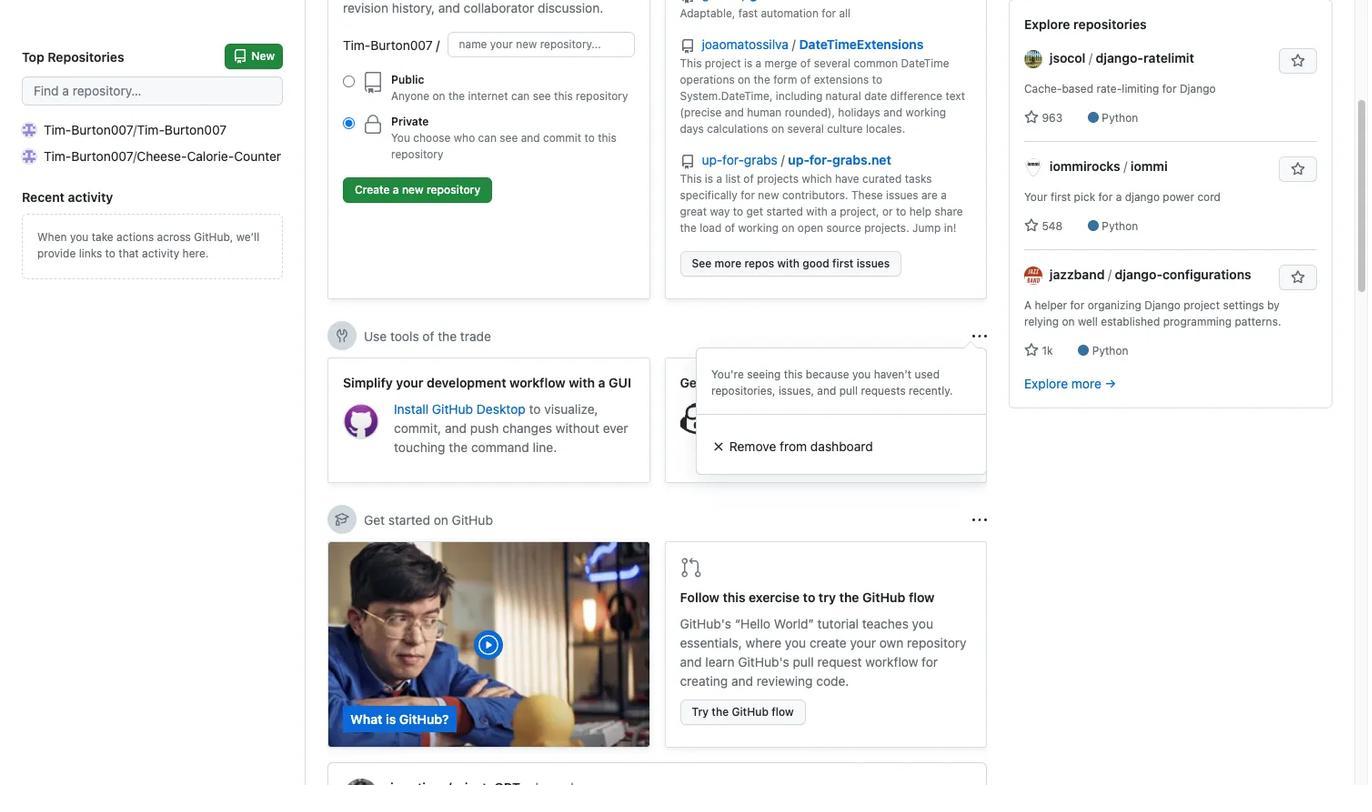 Task type: vqa. For each thing, say whether or not it's contained in the screenshot.


Task type: describe. For each thing, give the bounding box(es) containing it.
the inside this is a list of projects which have curated tasks specifically for new contributors. these issues are a great way to get started with a project, or to help share the load of working on open source projects. jump in!
[[680, 221, 697, 235]]

teaches
[[862, 616, 909, 631]]

patterns.
[[1235, 315, 1281, 328]]

burton007 for tim-burton007 / tim-burton007
[[71, 122, 133, 137]]

remove from dashboard
[[726, 438, 873, 453]]

are
[[921, 188, 938, 202]]

configurations
[[1163, 267, 1251, 282]]

days,
[[909, 401, 940, 417]]

django- for configurations
[[1115, 267, 1163, 282]]

this is a list of projects which have curated tasks specifically for new contributors. these issues are a great way to get started with a project, or to help share the load of working on open source projects. jump in!
[[680, 172, 963, 235]]

python for ratelimit
[[1102, 111, 1138, 125]]

0 vertical spatial your
[[396, 375, 423, 390]]

get started on github
[[364, 512, 493, 527]]

pull inside you're seeing this because you haven't used repositories, issues, and pull requests recently.
[[839, 383, 858, 397]]

the down creating
[[712, 705, 729, 719]]

take
[[92, 230, 113, 244]]

seeing
[[747, 367, 781, 381]]

can inside public anyone on the internet can see this repository
[[511, 89, 530, 103]]

what
[[350, 711, 383, 727]]

tim burton007 image
[[22, 122, 36, 137]]

a inside this project is a merge of several common datetime operations on the form of  extensions to system.datetime, including natural date difference text (precise and human rounded), holidays and working days calculations on several culture locales.
[[756, 56, 762, 70]]

from inside 'button'
[[780, 438, 807, 453]]

repository inside the github's "hello world" tutorial teaches you essentials, where you create your own repository and learn github's pull request workflow for creating and reviewing code.
[[907, 635, 967, 650]]

star image for jazzband / django-configurations
[[1024, 343, 1039, 358]]

copilot
[[798, 401, 840, 417]]

explore for explore more →
[[1024, 376, 1068, 391]]

development
[[427, 375, 506, 390]]

github,
[[194, 230, 233, 244]]

2 vertical spatial with
[[569, 375, 595, 390]]

for right pick
[[1098, 190, 1113, 204]]

jump
[[912, 221, 941, 235]]

you down world"
[[785, 635, 806, 650]]

more for see
[[715, 257, 742, 270]]

by
[[1267, 298, 1280, 312]]

github desktop image
[[343, 403, 379, 439]]

code.
[[816, 673, 849, 689]]

actions
[[117, 230, 154, 244]]

functions
[[863, 420, 918, 436]]

up-for-grabs.net link
[[788, 152, 891, 167]]

iommirocks / iommi
[[1050, 158, 1168, 174]]

who
[[454, 131, 475, 145]]

form
[[773, 73, 797, 86]]

based inside explore repositories navigation
[[1062, 82, 1093, 96]]

touching
[[394, 439, 445, 455]]

on down "touching"
[[434, 512, 448, 527]]

fast
[[738, 6, 758, 20]]

line.
[[533, 439, 557, 455]]

simplify your development workflow with a gui
[[343, 375, 631, 390]]

cache-
[[1024, 82, 1062, 96]]

repository inside button
[[427, 183, 481, 196]]

tim-burton007 /
[[343, 37, 440, 52]]

repository inside public anyone on the internet can see this repository
[[576, 89, 628, 103]]

settings
[[1223, 298, 1264, 312]]

github down command
[[452, 512, 493, 527]]

of down 'way'
[[725, 221, 735, 235]]

use tools of the trade
[[364, 328, 491, 343]]

explore for explore repositories
[[1024, 16, 1070, 32]]

tim-burton007 / tim-burton007
[[44, 122, 227, 137]]

adaptable,
[[680, 6, 735, 20]]

0 vertical spatial django
[[1180, 82, 1216, 96]]

try github copilot free for 30 days, link
[[731, 401, 940, 417]]

recent activity
[[22, 189, 113, 205]]

follow
[[680, 589, 719, 605]]

what is github?
[[350, 711, 449, 727]]

to left get
[[733, 205, 743, 218]]

datetime
[[901, 56, 949, 70]]

explore repositories
[[1024, 16, 1147, 32]]

extensions
[[814, 73, 869, 86]]

to inside try the github flow element
[[803, 589, 815, 605]]

is for a
[[705, 172, 713, 186]]

holidays
[[838, 106, 880, 119]]

repo image for this is a list of projects which have curated tasks specifically for new contributors. these issues are a great way to get started with a project, or to help share the load of working on open source projects. jump in!
[[680, 155, 695, 169]]

star this repository image for jazzband / django-configurations
[[1291, 270, 1305, 285]]

→
[[1105, 376, 1116, 391]]

install github desktop
[[394, 401, 529, 417]]

why am i seeing this? image
[[972, 513, 987, 527]]

a inside button
[[393, 183, 399, 196]]

repo image inside create a new repository element
[[362, 72, 384, 94]]

editor.
[[854, 439, 892, 455]]

tim- for tim-burton007 / cheese-calorie-counter
[[44, 148, 71, 164]]

anyone
[[391, 89, 429, 103]]

0 horizontal spatial activity
[[68, 189, 113, 205]]

this inside try the github flow element
[[723, 589, 746, 605]]

issues,
[[779, 383, 814, 397]]

1 vertical spatial started
[[388, 512, 430, 527]]

right
[[764, 439, 791, 455]]

for inside this is a list of projects which have curated tasks specifically for new contributors. these issues are a great way to get started with a project, or to help share the load of working on open source projects. jump in!
[[741, 188, 755, 202]]

private you choose who can see and commit to this repository
[[391, 115, 617, 161]]

on inside a helper for organizing django project settings by relying on well established programming patterns.
[[1062, 315, 1075, 328]]

github's "hello world" tutorial teaches you essentials, where you create your own repository and learn github's pull request workflow for creating and reviewing code.
[[680, 616, 967, 689]]

try the github flow element
[[665, 541, 987, 748]]

Find a repository… text field
[[22, 76, 283, 106]]

gui
[[609, 375, 631, 390]]

on inside public anyone on the internet can see this repository
[[433, 89, 445, 103]]

tools
[[390, 328, 419, 343]]

create
[[810, 635, 847, 650]]

repo image for adaptable, fast automation for all
[[680, 0, 695, 4]]

cord
[[1198, 190, 1221, 204]]

burton007 up calorie-
[[165, 122, 227, 137]]

and up calculations
[[725, 106, 744, 119]]

you inside you're seeing this because you haven't used repositories, issues, and pull requests recently.
[[852, 367, 871, 381]]

play image
[[478, 634, 500, 655]]

cheese calorie counter image
[[22, 149, 36, 163]]

django inside a helper for organizing django project settings by relying on well established programming patterns.
[[1145, 298, 1181, 312]]

get ai-based coding suggestions element
[[665, 358, 987, 483]]

try for try github copilot free for 30 days, which suggests entire functions in real time, right from your editor.
[[731, 401, 750, 417]]

free
[[843, 401, 866, 417]]

project inside this project is a merge of several common datetime operations on the form of  extensions to system.datetime, including natural date difference text (precise and human rounded), holidays and working days calculations on several culture locales.
[[705, 56, 741, 70]]

explore more →
[[1024, 376, 1116, 391]]

@iommirocks profile image
[[1024, 159, 1043, 177]]

a left list
[[716, 172, 722, 186]]

this inside public anyone on the internet can see this repository
[[554, 89, 573, 103]]

see inside public anyone on the internet can see this repository
[[533, 89, 551, 103]]

own
[[879, 635, 904, 650]]

more for explore
[[1072, 376, 1102, 391]]

get for get ai-based coding suggestions
[[680, 375, 702, 390]]

great
[[680, 205, 707, 218]]

locales.
[[866, 122, 905, 136]]

for left all
[[822, 6, 836, 20]]

remove from dashboard menu
[[696, 347, 987, 474]]

tim- for tim-burton007 / tim-burton007
[[44, 122, 71, 137]]

the inside public anyone on the internet can see this repository
[[448, 89, 465, 103]]

x image
[[711, 439, 726, 453]]

working inside this is a list of projects which have curated tasks specifically for new contributors. these issues are a great way to get started with a project, or to help share the load of working on open source projects. jump in!
[[738, 221, 779, 235]]

rounded),
[[785, 106, 835, 119]]

recently.
[[909, 383, 953, 397]]

tim- up cheese-
[[137, 122, 165, 137]]

without
[[556, 420, 599, 436]]

0 horizontal spatial flow
[[772, 705, 794, 719]]

repositories
[[1074, 16, 1147, 32]]

across
[[157, 230, 191, 244]]

used
[[915, 367, 940, 381]]

of right tools
[[422, 328, 434, 343]]

you
[[391, 131, 410, 145]]

Top Repositories search field
[[22, 76, 283, 106]]

which inside try github copilot free for 30 days, which suggests entire functions in real time, right from your editor.
[[731, 420, 765, 436]]

see more repos with good first issues link
[[680, 251, 902, 277]]

with inside this is a list of projects which have curated tasks specifically for new contributors. these issues are a great way to get started with a project, or to help share the load of working on open source projects. jump in!
[[806, 205, 828, 218]]

to visualize, commit, and push changes without ever touching the command line.
[[394, 401, 628, 455]]

create a new repository
[[355, 183, 481, 196]]

and inside private you choose who can see and commit to this repository
[[521, 131, 540, 145]]

requests
[[861, 383, 906, 397]]

first inside explore repositories navigation
[[1051, 190, 1071, 204]]

can inside private you choose who can see and commit to this repository
[[478, 131, 497, 145]]

share
[[935, 205, 963, 218]]

@jsocol profile image
[[1024, 50, 1043, 69]]

get ai-based coding suggestions
[[680, 375, 884, 390]]

simplify
[[343, 375, 393, 390]]

working inside this project is a merge of several common datetime operations on the form of  extensions to system.datetime, including natural date difference text (precise and human rounded), holidays and working days calculations on several culture locales.
[[906, 106, 946, 119]]

tutorial
[[818, 616, 859, 631]]

request
[[817, 654, 862, 670]]

learn
[[705, 654, 735, 670]]

a right are
[[941, 188, 947, 202]]

try for try the github flow
[[692, 705, 709, 719]]

and down learn
[[731, 673, 753, 689]]

ratelimit
[[1143, 50, 1194, 65]]

reviewing
[[757, 673, 813, 689]]

top repositories
[[22, 49, 124, 64]]

simplify your development workflow with a gui element
[[327, 358, 650, 483]]

for inside the github's "hello world" tutorial teaches you essentials, where you create your own repository and learn github's pull request workflow for creating and reviewing code.
[[922, 654, 938, 670]]

and inside you're seeing this because you haven't used repositories, issues, and pull requests recently.
[[817, 383, 836, 397]]

jazzband
[[1050, 267, 1105, 282]]

repositories
[[48, 49, 124, 64]]

repo image for this project is a merge of several common datetime operations on the form of  extensions to system.datetime, including natural date difference text (precise and human rounded), holidays and working days calculations on several culture locales.
[[680, 39, 695, 54]]

2 up- from the left
[[788, 152, 810, 167]]

tasks
[[905, 172, 932, 186]]

entire
[[826, 420, 860, 436]]

you right teaches in the bottom right of the page
[[912, 616, 933, 631]]

burton007 for tim-burton007 / cheese-calorie-counter
[[71, 148, 133, 164]]

culture
[[827, 122, 863, 136]]

calculations
[[707, 122, 768, 136]]

and up creating
[[680, 654, 702, 670]]

0 vertical spatial github's
[[680, 616, 731, 631]]



Task type: locate. For each thing, give the bounding box(es) containing it.
1 vertical spatial project
[[1184, 298, 1220, 312]]

and down because
[[817, 383, 836, 397]]

good
[[803, 257, 829, 270]]

0 vertical spatial more
[[715, 257, 742, 270]]

why am i seeing this? image
[[972, 329, 987, 343]]

to inside to visualize, commit, and push changes without ever touching the command line.
[[529, 401, 541, 417]]

1 vertical spatial this
[[680, 172, 702, 186]]

on down human
[[771, 122, 784, 136]]

1 vertical spatial github's
[[738, 654, 789, 670]]

burton007 inside create a new repository element
[[371, 37, 433, 52]]

the inside to visualize, commit, and push changes without ever touching the command line.
[[449, 439, 468, 455]]

this up "hello
[[723, 589, 746, 605]]

a helper for organizing django project settings by relying on well established programming patterns.
[[1024, 298, 1281, 328]]

this for joaomatossilva
[[680, 56, 702, 70]]

to inside when you take actions across github, we'll provide links to that activity here.
[[105, 247, 115, 260]]

/ inside create a new repository element
[[436, 37, 440, 52]]

the left form
[[754, 73, 770, 86]]

your up the install
[[396, 375, 423, 390]]

and down the install github desktop link
[[445, 420, 467, 436]]

explore repositories navigation
[[1009, 0, 1333, 408]]

tim- right tim burton007 icon
[[44, 122, 71, 137]]

explore down 1k
[[1024, 376, 1068, 391]]

1 vertical spatial star image
[[1024, 343, 1039, 358]]

0 horizontal spatial working
[[738, 221, 779, 235]]

0 vertical spatial which
[[802, 172, 832, 186]]

2 explore from the top
[[1024, 376, 1068, 391]]

0 horizontal spatial get
[[364, 512, 385, 527]]

try github copilot free for 30 days, which suggests entire functions in real time, right from your editor.
[[731, 401, 957, 455]]

automation
[[761, 6, 819, 20]]

repo image left public
[[362, 72, 384, 94]]

2 vertical spatial your
[[850, 635, 876, 650]]

1 horizontal spatial try
[[731, 401, 750, 417]]

1 vertical spatial your
[[825, 439, 851, 455]]

star image for jsocol / django-ratelimit
[[1024, 110, 1039, 125]]

@jazzband profile image
[[1024, 267, 1043, 285]]

0 vertical spatial activity
[[68, 189, 113, 205]]

or
[[882, 205, 893, 218]]

to right "commit"
[[584, 131, 595, 145]]

on
[[738, 73, 751, 86], [433, 89, 445, 103], [771, 122, 784, 136], [782, 221, 795, 235], [1062, 315, 1075, 328], [434, 512, 448, 527]]

2 for- from the left
[[809, 152, 832, 167]]

python down cache-based rate-limiting for django
[[1102, 111, 1138, 125]]

1 star this repository image from the top
[[1291, 54, 1305, 68]]

all
[[839, 6, 851, 20]]

new right create
[[402, 183, 424, 196]]

1 horizontal spatial first
[[1051, 190, 1071, 204]]

a up source
[[831, 205, 837, 218]]

0 vertical spatial started
[[766, 205, 803, 218]]

0 horizontal spatial more
[[715, 257, 742, 270]]

0 horizontal spatial workflow
[[510, 375, 566, 390]]

which up 'contributors.'
[[802, 172, 832, 186]]

django down "ratelimit"
[[1180, 82, 1216, 96]]

in
[[921, 420, 932, 436]]

Repository name text field
[[447, 32, 635, 57]]

started right get
[[766, 205, 803, 218]]

coding
[[764, 375, 806, 390]]

working down difference
[[906, 106, 946, 119]]

tim- right cheese calorie counter image
[[44, 148, 71, 164]]

project up operations
[[705, 56, 741, 70]]

0 horizontal spatial based
[[724, 375, 761, 390]]

and inside to visualize, commit, and push changes without ever touching the command line.
[[445, 420, 467, 436]]

repository down "who"
[[427, 183, 481, 196]]

repository right own
[[907, 635, 967, 650]]

you up the links
[[70, 230, 88, 244]]

for right limiting
[[1162, 82, 1177, 96]]

pull inside the github's "hello world" tutorial teaches you essentials, where you create your own repository and learn github's pull request workflow for creating and reviewing code.
[[793, 654, 814, 670]]

up- up projects
[[788, 152, 810, 167]]

to up changes
[[529, 401, 541, 417]]

0 vertical spatial django-
[[1096, 50, 1143, 65]]

2 star image from the top
[[1024, 343, 1039, 358]]

1 horizontal spatial flow
[[909, 589, 935, 605]]

github down get ai-based coding suggestions in the top of the page
[[753, 401, 794, 417]]

0 vertical spatial see
[[533, 89, 551, 103]]

common
[[854, 56, 898, 70]]

0 horizontal spatial project
[[705, 56, 741, 70]]

try inside try github copilot free for 30 days, which suggests entire functions in real time, right from your editor.
[[731, 401, 750, 417]]

your inside try github copilot free for 30 days, which suggests entire functions in real time, right from your editor.
[[825, 439, 851, 455]]

1 vertical spatial first
[[832, 257, 854, 270]]

0 horizontal spatial up-
[[702, 152, 722, 167]]

repository inside private you choose who can see and commit to this repository
[[391, 147, 443, 161]]

star this repository image
[[1291, 162, 1305, 176]]

0 vertical spatial get
[[680, 375, 702, 390]]

star image down relying
[[1024, 343, 1039, 358]]

repositories that need your help element
[[665, 0, 987, 299]]

django
[[1125, 190, 1160, 204]]

1 horizontal spatial is
[[705, 172, 713, 186]]

2 this from the top
[[680, 172, 702, 186]]

based
[[1062, 82, 1093, 96], [724, 375, 761, 390]]

create a new repository element
[[343, 0, 635, 210]]

a
[[756, 56, 762, 70], [716, 172, 722, 186], [393, 183, 399, 196], [941, 188, 947, 202], [1116, 190, 1122, 204], [831, 205, 837, 218], [598, 375, 605, 390]]

1 vertical spatial django-
[[1115, 267, 1163, 282]]

your inside the github's "hello world" tutorial teaches you essentials, where you create your own repository and learn github's pull request workflow for creating and reviewing code.
[[850, 635, 876, 650]]

what is github? element
[[327, 541, 650, 748]]

for- up 'contributors.'
[[809, 152, 832, 167]]

0 vertical spatial flow
[[909, 589, 935, 605]]

flow
[[909, 589, 935, 605], [772, 705, 794, 719]]

1 horizontal spatial pull
[[839, 383, 858, 397]]

changes
[[502, 420, 552, 436]]

the left internet
[[448, 89, 465, 103]]

more right the see
[[715, 257, 742, 270]]

tools image
[[335, 328, 349, 343]]

this up "commit"
[[554, 89, 573, 103]]

and left "commit"
[[521, 131, 540, 145]]

where
[[746, 635, 781, 650]]

0 vertical spatial star image
[[1024, 110, 1039, 125]]

try down creating
[[692, 705, 709, 719]]

0 vertical spatial based
[[1062, 82, 1093, 96]]

human
[[747, 106, 782, 119]]

1 up- from the left
[[702, 152, 722, 167]]

0 horizontal spatial started
[[388, 512, 430, 527]]

grabs
[[744, 152, 778, 167]]

your down entire
[[825, 439, 851, 455]]

for inside a helper for organizing django project settings by relying on well established programming patterns.
[[1070, 298, 1085, 312]]

explore
[[1024, 16, 1070, 32], [1024, 376, 1068, 391]]

2 vertical spatial python
[[1092, 344, 1129, 358]]

joaomatossilva / datetimeextensions
[[702, 36, 924, 52]]

0 horizontal spatial new
[[402, 183, 424, 196]]

1 horizontal spatial workflow
[[865, 654, 918, 670]]

on inside this is a list of projects which have curated tasks specifically for new contributors. these issues are a great way to get started with a project, or to help share the load of working on open source projects. jump in!
[[782, 221, 795, 235]]

django- for ratelimit
[[1096, 50, 1143, 65]]

to inside private you choose who can see and commit to this repository
[[584, 131, 595, 145]]

from inside try github copilot free for 30 days, which suggests entire functions in real time, right from your editor.
[[794, 439, 822, 455]]

world"
[[774, 616, 814, 631]]

get for get started on github
[[364, 512, 385, 527]]

python up the →
[[1092, 344, 1129, 358]]

open
[[798, 221, 823, 235]]

1 horizontal spatial with
[[777, 257, 800, 270]]

push
[[470, 420, 499, 436]]

burton007 down top repositories search box
[[71, 122, 133, 137]]

1 vertical spatial workflow
[[865, 654, 918, 670]]

new inside this is a list of projects which have curated tasks specifically for new contributors. these issues are a great way to get started with a project, or to help share the load of working on open source projects. jump in!
[[758, 188, 779, 202]]

up-
[[702, 152, 722, 167], [788, 152, 810, 167]]

0 horizontal spatial with
[[569, 375, 595, 390]]

github up teaches in the bottom right of the page
[[863, 589, 906, 605]]

to down take
[[105, 247, 115, 260]]

see inside private you choose who can see and commit to this repository
[[500, 131, 518, 145]]

0 horizontal spatial pull
[[793, 654, 814, 670]]

relying
[[1024, 315, 1059, 328]]

1 vertical spatial based
[[724, 375, 761, 390]]

mortar board image
[[335, 512, 349, 527]]

is for github?
[[386, 711, 396, 727]]

1 vertical spatial pull
[[793, 654, 814, 670]]

2 horizontal spatial with
[[806, 205, 828, 218]]

the down great
[[680, 221, 697, 235]]

joaomatossilva link
[[702, 36, 792, 52]]

project,
[[840, 205, 879, 218]]

tim- for tim-burton007 /
[[343, 37, 371, 52]]

1 horizontal spatial project
[[1184, 298, 1220, 312]]

django- up cache-based rate-limiting for django
[[1096, 50, 1143, 65]]

cheese-
[[137, 148, 187, 164]]

2 vertical spatial is
[[386, 711, 396, 727]]

1 horizontal spatial up-
[[788, 152, 810, 167]]

time,
[[731, 439, 760, 455]]

try down 'repositories,'
[[731, 401, 750, 417]]

0 vertical spatial is
[[744, 56, 753, 70]]

datetimeextensions
[[799, 36, 924, 52]]

on left well
[[1062, 315, 1075, 328]]

0 vertical spatial this
[[680, 56, 702, 70]]

started
[[766, 205, 803, 218], [388, 512, 430, 527]]

0 horizontal spatial see
[[500, 131, 518, 145]]

1 vertical spatial which
[[731, 420, 765, 436]]

jazzband / django-configurations
[[1050, 267, 1251, 282]]

explore more → link
[[1024, 376, 1116, 391]]

the left 'trade'
[[438, 328, 457, 343]]

1 vertical spatial django
[[1145, 298, 1181, 312]]

repo image
[[680, 0, 695, 4], [680, 39, 695, 54], [362, 72, 384, 94], [680, 155, 695, 169]]

1 vertical spatial flow
[[772, 705, 794, 719]]

0 horizontal spatial for-
[[722, 152, 744, 167]]

curated
[[862, 172, 902, 186]]

1 horizontal spatial activity
[[142, 247, 179, 260]]

iommi
[[1131, 158, 1168, 174]]

0 vertical spatial issues
[[886, 188, 918, 202]]

what is github? image
[[328, 542, 649, 747]]

first inside the repositories that need your help element
[[832, 257, 854, 270]]

0 horizontal spatial can
[[478, 131, 497, 145]]

a left django
[[1116, 190, 1122, 204]]

0 horizontal spatial try
[[692, 705, 709, 719]]

1 horizontal spatial which
[[802, 172, 832, 186]]

pull up reviewing
[[793, 654, 814, 670]]

1 horizontal spatial github's
[[738, 654, 789, 670]]

for inside try github copilot free for 30 days, which suggests entire functions in real time, right from your editor.
[[870, 401, 886, 417]]

this inside this project is a merge of several common datetime operations on the form of  extensions to system.datetime, including natural date difference text (precise and human rounded), holidays and working days calculations on several culture locales.
[[680, 56, 702, 70]]

to right or
[[896, 205, 906, 218]]

your
[[1024, 190, 1048, 204]]

of down joaomatossilva / datetimeextensions
[[800, 56, 811, 70]]

star this repository image for jsocol / django-ratelimit
[[1291, 54, 1305, 68]]

this project is a merge of several common datetime operations on the form of  extensions to system.datetime, including natural date difference text (precise and human rounded), holidays and working days calculations on several culture locales.
[[680, 56, 965, 136]]

several down rounded),
[[787, 122, 824, 136]]

issues up or
[[886, 188, 918, 202]]

here.
[[182, 247, 209, 260]]

your left own
[[850, 635, 876, 650]]

1 explore from the top
[[1024, 16, 1070, 32]]

follow this exercise to try the github flow
[[680, 589, 935, 605]]

this inside you're seeing this because you haven't used repositories, issues, and pull requests recently.
[[784, 367, 803, 381]]

git pull request image
[[680, 557, 702, 579]]

1 vertical spatial get
[[364, 512, 385, 527]]

1 star image from the top
[[1024, 110, 1039, 125]]

to
[[872, 73, 882, 86], [584, 131, 595, 145], [733, 205, 743, 218], [896, 205, 906, 218], [105, 247, 115, 260], [529, 401, 541, 417], [803, 589, 815, 605]]

on up system.datetime, on the top
[[738, 73, 751, 86]]

this right "commit"
[[598, 131, 617, 145]]

0 vertical spatial several
[[814, 56, 851, 70]]

can right "who"
[[478, 131, 497, 145]]

new inside button
[[402, 183, 424, 196]]

this up specifically
[[680, 172, 702, 186]]

list
[[725, 172, 740, 186]]

your
[[396, 375, 423, 390], [825, 439, 851, 455], [850, 635, 876, 650]]

burton007 up public
[[371, 37, 433, 52]]

this for up-for-grabs
[[680, 172, 702, 186]]

30
[[889, 401, 905, 417]]

0 vertical spatial first
[[1051, 190, 1071, 204]]

is
[[744, 56, 753, 70], [705, 172, 713, 186], [386, 711, 396, 727]]

repo image up adaptable,
[[680, 0, 695, 4]]

try the github flow link
[[680, 700, 806, 725]]

1 for- from the left
[[722, 152, 744, 167]]

1 horizontal spatial can
[[511, 89, 530, 103]]

choose
[[413, 131, 451, 145]]

what is github? link
[[328, 542, 649, 747]]

install github desktop link
[[394, 401, 529, 417]]

you up requests
[[852, 367, 871, 381]]

a right create
[[393, 183, 399, 196]]

project up programming
[[1184, 298, 1220, 312]]

which
[[802, 172, 832, 186], [731, 420, 765, 436]]

repo image up operations
[[680, 39, 695, 54]]

internet
[[468, 89, 508, 103]]

0 vertical spatial explore
[[1024, 16, 1070, 32]]

load
[[700, 221, 722, 235]]

1 horizontal spatial based
[[1062, 82, 1093, 96]]

python for configurations
[[1092, 344, 1129, 358]]

2 star this repository image from the top
[[1291, 270, 1305, 285]]

for
[[822, 6, 836, 20], [1162, 82, 1177, 96], [741, 188, 755, 202], [1098, 190, 1113, 204], [1070, 298, 1085, 312], [870, 401, 886, 417], [922, 654, 938, 670]]

1 horizontal spatial new
[[758, 188, 779, 202]]

issues down "projects."
[[857, 257, 890, 270]]

with down 'contributors.'
[[806, 205, 828, 218]]

1 horizontal spatial working
[[906, 106, 946, 119]]

to left try
[[803, 589, 815, 605]]

repositories,
[[711, 383, 776, 397]]

for right request
[[922, 654, 938, 670]]

this inside this is a list of projects which have curated tasks specifically for new contributors. these issues are a great way to get started with a project, or to help share the load of working on open source projects. jump in!
[[680, 172, 702, 186]]

which inside this is a list of projects which have curated tasks specifically for new contributors. these issues are a great way to get started with a project, or to help share the load of working on open source projects. jump in!
[[802, 172, 832, 186]]

0 horizontal spatial is
[[386, 711, 396, 727]]

pull up free
[[839, 383, 858, 397]]

is inside this project is a merge of several common datetime operations on the form of  extensions to system.datetime, including natural date difference text (precise and human rounded), holidays and working days calculations on several culture locales.
[[744, 56, 753, 70]]

more inside explore repositories navigation
[[1072, 376, 1102, 391]]

helper
[[1035, 298, 1067, 312]]

of up the including
[[800, 73, 811, 86]]

you inside when you take actions across github, we'll provide links to that activity here.
[[70, 230, 88, 244]]

0 vertical spatial try
[[731, 401, 750, 417]]

your first pick for a django power cord
[[1024, 190, 1221, 204]]

1 vertical spatial is
[[705, 172, 713, 186]]

and up locales.
[[884, 106, 903, 119]]

1 vertical spatial star this repository image
[[1291, 270, 1305, 285]]

1 vertical spatial working
[[738, 221, 779, 235]]

more inside the repositories that need your help element
[[715, 257, 742, 270]]

cache-based rate-limiting for django
[[1024, 82, 1216, 96]]

1 vertical spatial with
[[777, 257, 800, 270]]

try
[[731, 401, 750, 417], [692, 705, 709, 719]]

is down joaomatossilva link
[[744, 56, 753, 70]]

public anyone on the internet can see this repository
[[391, 73, 628, 103]]

1 vertical spatial explore
[[1024, 376, 1068, 391]]

1 vertical spatial several
[[787, 122, 824, 136]]

tim- up lock image
[[343, 37, 371, 52]]

activity down across
[[142, 247, 179, 260]]

first left pick
[[1051, 190, 1071, 204]]

star image
[[1024, 110, 1039, 125], [1024, 343, 1039, 358]]

started inside this is a list of projects which have curated tasks specifically for new contributors. these issues are a great way to get started with a project, or to help share the load of working on open source projects. jump in!
[[766, 205, 803, 218]]

2 horizontal spatial is
[[744, 56, 753, 70]]

provide
[[37, 247, 76, 260]]

1 vertical spatial try
[[692, 705, 709, 719]]

explore up '@jsocol profile' icon
[[1024, 16, 1070, 32]]

1 this from the top
[[680, 56, 702, 70]]

github down reviewing
[[732, 705, 769, 719]]

star this repository image
[[1291, 54, 1305, 68], [1291, 270, 1305, 285]]

the right try
[[839, 589, 859, 605]]

None radio
[[343, 76, 355, 87], [343, 117, 355, 129], [343, 76, 355, 87], [343, 117, 355, 129]]

python
[[1102, 111, 1138, 125], [1102, 219, 1138, 233], [1092, 344, 1129, 358]]

and
[[725, 106, 744, 119], [884, 106, 903, 119], [521, 131, 540, 145], [817, 383, 836, 397], [445, 420, 467, 436], [680, 654, 702, 670], [731, 673, 753, 689]]

burton007 for tim-burton007 /
[[371, 37, 433, 52]]

first right good
[[832, 257, 854, 270]]

1 vertical spatial issues
[[857, 257, 890, 270]]

github inside try github copilot free for 30 days, which suggests entire functions in real time, right from your editor.
[[753, 401, 794, 417]]

commit
[[543, 131, 581, 145]]

tim- inside create a new repository element
[[343, 37, 371, 52]]

1 vertical spatial activity
[[142, 247, 179, 260]]

system.datetime,
[[680, 89, 773, 103]]

for up well
[[1070, 298, 1085, 312]]

1 vertical spatial python
[[1102, 219, 1138, 233]]

of right list
[[744, 172, 754, 186]]

star image
[[1024, 218, 1039, 233]]

natural
[[826, 89, 861, 103]]

a inside explore repositories navigation
[[1116, 190, 1122, 204]]

tim-burton007 / cheese-calorie-counter
[[44, 148, 281, 164]]

0 vertical spatial can
[[511, 89, 530, 103]]

548
[[1039, 219, 1063, 233]]

established
[[1101, 315, 1160, 328]]

0 vertical spatial pull
[[839, 383, 858, 397]]

up- up specifically
[[702, 152, 722, 167]]

way
[[710, 205, 730, 218]]

jsocol
[[1050, 50, 1086, 65]]

working down get
[[738, 221, 779, 235]]

public
[[391, 73, 424, 86]]

this inside private you choose who can see and commit to this repository
[[598, 131, 617, 145]]

new
[[402, 183, 424, 196], [758, 188, 779, 202]]

1 vertical spatial more
[[1072, 376, 1102, 391]]

0 vertical spatial workflow
[[510, 375, 566, 390]]

0 vertical spatial project
[[705, 56, 741, 70]]

to inside this project is a merge of several common datetime operations on the form of  extensions to system.datetime, including natural date difference text (precise and human rounded), holidays and working days calculations on several culture locales.
[[872, 73, 882, 86]]

the inside this project is a merge of several common datetime operations on the form of  extensions to system.datetime, including natural date difference text (precise and human rounded), holidays and working days calculations on several culture locales.
[[754, 73, 770, 86]]

get
[[746, 205, 763, 218]]

github down development
[[432, 401, 473, 417]]

0 horizontal spatial github's
[[680, 616, 731, 631]]

repo image down days
[[680, 155, 695, 169]]

is inside this is a list of projects which have curated tasks specifically for new contributors. these issues are a great way to get started with a project, or to help share the load of working on open source projects. jump in!
[[705, 172, 713, 186]]

ai-
[[705, 375, 724, 390]]

1 horizontal spatial get
[[680, 375, 702, 390]]

for down requests
[[870, 401, 886, 417]]

github inside simplify your development workflow with a gui element
[[432, 401, 473, 417]]

1 horizontal spatial more
[[1072, 376, 1102, 391]]

links
[[79, 247, 102, 260]]

get right mortar board "icon"
[[364, 512, 385, 527]]

see right "who"
[[500, 131, 518, 145]]

1 horizontal spatial started
[[766, 205, 803, 218]]

can right internet
[[511, 89, 530, 103]]

private
[[391, 115, 429, 128]]

0 horizontal spatial which
[[731, 420, 765, 436]]

a left gui
[[598, 375, 605, 390]]

lock image
[[362, 114, 384, 136]]

more
[[715, 257, 742, 270], [1072, 376, 1102, 391]]

creating
[[680, 673, 728, 689]]

0 vertical spatial star this repository image
[[1291, 54, 1305, 68]]

github
[[432, 401, 473, 417], [753, 401, 794, 417], [452, 512, 493, 527], [863, 589, 906, 605], [732, 705, 769, 719]]

1 horizontal spatial for-
[[809, 152, 832, 167]]

activity inside when you take actions across github, we'll provide links to that activity here.
[[142, 247, 179, 260]]

jsocol / django-ratelimit
[[1050, 50, 1194, 65]]

for up get
[[741, 188, 755, 202]]

0 vertical spatial working
[[906, 106, 946, 119]]

project inside a helper for organizing django project settings by relying on well established programming patterns.
[[1184, 298, 1220, 312]]

issues inside this is a list of projects which have curated tasks specifically for new contributors. these issues are a great way to get started with a project, or to help share the load of working on open source projects. jump in!
[[886, 188, 918, 202]]

workflow inside the github's "hello world" tutorial teaches you essentials, where you create your own repository and learn github's pull request workflow for creating and reviewing code.
[[865, 654, 918, 670]]

0 horizontal spatial first
[[832, 257, 854, 270]]

projects.
[[864, 221, 909, 235]]

up-for-grabs / up-for-grabs.net
[[702, 152, 891, 167]]

help
[[909, 205, 932, 218]]

started right mortar board "icon"
[[388, 512, 430, 527]]

1 horizontal spatial see
[[533, 89, 551, 103]]

0 vertical spatial python
[[1102, 111, 1138, 125]]

0 vertical spatial with
[[806, 205, 828, 218]]



